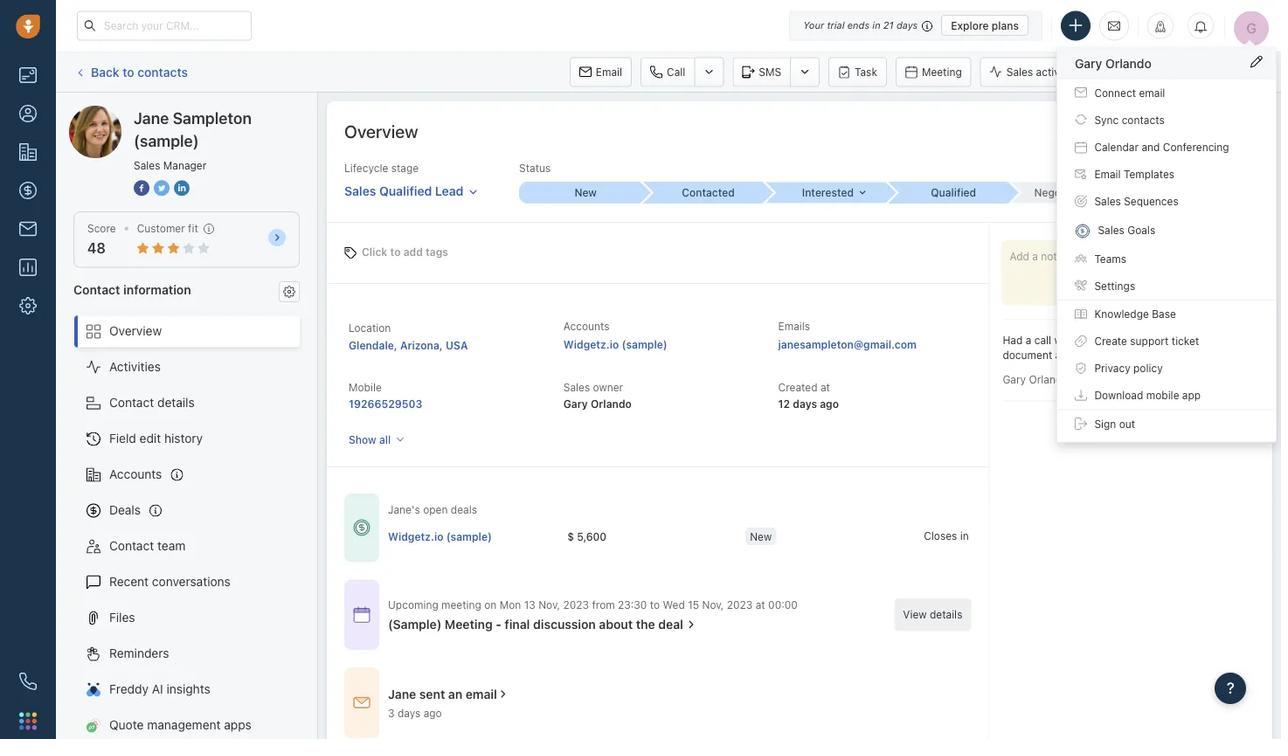 Task type: describe. For each thing, give the bounding box(es) containing it.
deal inside "button"
[[1165, 66, 1186, 78]]

teams link
[[1058, 245, 1277, 273]]

manager
[[163, 159, 207, 171]]

contact details
[[109, 396, 195, 410]]

apps
[[224, 718, 252, 733]]

back to contacts
[[91, 65, 188, 79]]

sales qualified lead
[[345, 184, 464, 198]]

sales sequences link
[[1058, 188, 1277, 215]]

0 vertical spatial in
[[873, 20, 881, 31]]

sent
[[420, 687, 445, 702]]

facebook circled image
[[134, 178, 150, 197]]

0 horizontal spatial meeting
[[445, 618, 493, 632]]

jane sent an email
[[388, 687, 497, 702]]

privacy policy
[[1095, 363, 1164, 375]]

15
[[688, 599, 700, 611]]

svg image inside teams link
[[1076, 253, 1088, 265]]

emails
[[779, 320, 811, 333]]

-
[[496, 618, 502, 632]]

back to contacts link
[[73, 58, 189, 86]]

interested button
[[765, 182, 888, 203]]

freshworks switcher image
[[19, 713, 37, 730]]

svg image for sync contacts
[[1076, 114, 1088, 126]]

ago for 3 days ago
[[424, 707, 442, 720]]

sales for sales activities
[[1007, 66, 1034, 78]]

1 vertical spatial deal
[[659, 618, 684, 632]]

activities
[[1037, 66, 1081, 78]]

and inside had a call with jane. she requested the proposal document and pricing quote asap.
[[1056, 349, 1074, 362]]

edit
[[140, 432, 161, 446]]

contact team
[[109, 539, 186, 554]]

0 horizontal spatial contacts
[[138, 65, 188, 79]]

email for email templates
[[1095, 168, 1122, 180]]

svg image for create support ticket
[[1076, 335, 1088, 348]]

lifecycle stage
[[345, 162, 419, 174]]

svg image for email templates
[[1076, 168, 1088, 180]]

emails janesampleton@gmail.com
[[779, 320, 917, 351]]

sales for sales manager
[[134, 159, 160, 171]]

orlando inside 'sales owner gary orlando'
[[591, 398, 632, 410]]

created at 12 days ago
[[779, 382, 839, 410]]

quote
[[109, 718, 144, 733]]

your
[[804, 20, 825, 31]]

create support ticket link
[[1058, 328, 1277, 355]]

sms button
[[733, 57, 791, 87]]

policy
[[1134, 363, 1164, 375]]

mobile
[[349, 382, 382, 394]]

privacy
[[1095, 363, 1131, 375]]

svg image for calendar and conferencing
[[1076, 141, 1088, 153]]

download mobile app
[[1095, 390, 1202, 402]]

at inside created at 12 days ago
[[821, 382, 831, 394]]

gary orlando inside gary orlando menu
[[1076, 56, 1152, 70]]

jane inside jane sampleton (sample)
[[134, 108, 169, 127]]

had
[[1003, 334, 1023, 347]]

document
[[1003, 349, 1053, 362]]

row containing closes in 3 days
[[388, 519, 1103, 555]]

container_wx8msf4aqz5i3rn1 image for upcoming meeting on mon 13 nov, 2023 from 23:30 to wed 15 nov, 2023 at 00:00
[[353, 607, 371, 624]]

location glendale, arizona, usa
[[349, 322, 468, 352]]

score 48
[[87, 223, 116, 257]]

accounts for accounts widgetz.io (sample)
[[564, 320, 610, 333]]

days right closes
[[982, 529, 1005, 542]]

svg image for sign out
[[1076, 418, 1088, 430]]

requested
[[1130, 334, 1180, 347]]

0 horizontal spatial 3
[[388, 707, 395, 720]]

0 horizontal spatial at
[[756, 599, 766, 611]]

created
[[779, 382, 818, 394]]

1 vertical spatial email
[[466, 687, 497, 702]]

out
[[1120, 418, 1136, 430]]

sync contacts link
[[1058, 106, 1277, 134]]

status
[[519, 162, 551, 174]]

svg image for connect email
[[1076, 87, 1088, 99]]

freddy ai insights
[[109, 683, 211, 697]]

1 nov, from the left
[[539, 599, 561, 611]]

all for view
[[1124, 416, 1136, 428]]

gary orlando menu
[[1057, 48, 1278, 443]]

qualified link
[[888, 182, 1010, 204]]

view for view details
[[904, 609, 927, 621]]

view for view all notes
[[1097, 416, 1121, 428]]

phone element
[[10, 665, 45, 700]]

discussion
[[533, 618, 596, 632]]

notes
[[1138, 416, 1167, 428]]

accounts widgetz.io (sample)
[[564, 320, 668, 351]]

48
[[87, 240, 106, 257]]

widgetz.io inside accounts widgetz.io (sample)
[[564, 339, 619, 351]]

stage
[[391, 162, 419, 174]]

email templates link
[[1058, 161, 1277, 188]]

sequences
[[1125, 195, 1179, 208]]

score
[[87, 223, 116, 235]]

sign out link
[[1058, 410, 1277, 438]]

0 horizontal spatial jane
[[104, 105, 131, 120]]

qualified inside 'link'
[[379, 184, 432, 198]]

1 horizontal spatial orlando
[[1030, 374, 1069, 386]]

to for click
[[390, 246, 401, 258]]

jane's
[[388, 504, 420, 516]]

contact for contact information
[[73, 282, 120, 297]]

conferencing
[[1164, 141, 1230, 153]]

overview
[[1202, 125, 1246, 137]]

0 horizontal spatial widgetz.io
[[388, 530, 444, 542]]

knowledge
[[1095, 308, 1150, 320]]

ago for 16 minutes ago
[[1145, 374, 1163, 386]]

0 vertical spatial new
[[575, 187, 597, 199]]

accounts for accounts
[[109, 467, 162, 482]]

16
[[1088, 374, 1100, 386]]

email image
[[1109, 19, 1121, 33]]

calendar
[[1095, 141, 1139, 153]]

3 days ago
[[388, 707, 442, 720]]

sales activities
[[1007, 66, 1081, 78]]

2 horizontal spatial to
[[650, 599, 660, 611]]

$ 5,600
[[568, 530, 607, 542]]

your trial ends in 21 days
[[804, 20, 918, 31]]

add deal
[[1142, 66, 1186, 78]]

ago inside created at 12 days ago
[[820, 398, 839, 410]]

twitter circled image
[[154, 178, 170, 197]]

reminders
[[109, 647, 169, 661]]

customer fit
[[137, 223, 198, 235]]

negotiation / lost link
[[1010, 182, 1133, 203]]

sales goals
[[1099, 224, 1156, 237]]

templates
[[1124, 168, 1175, 180]]

freddy
[[109, 683, 149, 697]]

had a call with jane. she requested the proposal document and pricing quote asap.
[[1003, 334, 1245, 362]]

sales sequences
[[1095, 195, 1179, 208]]

container_wx8msf4aqz5i3rn1 image for jane sent an email
[[353, 695, 371, 712]]

sampleton up manager
[[173, 108, 252, 127]]

ticket
[[1172, 335, 1200, 348]]

download
[[1095, 390, 1144, 402]]

calendar and conferencing link
[[1058, 134, 1277, 161]]

sms
[[759, 66, 782, 78]]

connect email
[[1095, 87, 1166, 99]]

mon
[[500, 599, 521, 611]]

final
[[505, 618, 530, 632]]

on
[[485, 599, 497, 611]]

1 horizontal spatial gary
[[1003, 374, 1027, 386]]

contact information
[[73, 282, 191, 297]]

wed
[[663, 599, 685, 611]]

details for contact details
[[157, 396, 195, 410]]



Task type: vqa. For each thing, say whether or not it's contained in the screenshot.


Task type: locate. For each thing, give the bounding box(es) containing it.
proposal
[[1202, 334, 1245, 347]]

1 horizontal spatial email
[[1140, 87, 1166, 99]]

0 horizontal spatial in
[[873, 20, 881, 31]]

accounts up deals
[[109, 467, 162, 482]]

container_wx8msf4aqz5i3rn1 image for (sample) meeting - final discussion about the deal
[[685, 619, 698, 631]]

email
[[596, 66, 623, 78], [1095, 168, 1122, 180]]

insights
[[167, 683, 211, 697]]

1 2023 from the left
[[564, 599, 589, 611]]

0 horizontal spatial to
[[123, 65, 134, 79]]

0 vertical spatial deal
[[1165, 66, 1186, 78]]

3 inside row
[[972, 529, 979, 542]]

0 horizontal spatial gary orlando
[[1003, 374, 1069, 386]]

0 vertical spatial meeting
[[922, 66, 962, 78]]

container_wx8msf4aqz5i3rn1 image right "an"
[[497, 689, 510, 701]]

1 vertical spatial new
[[750, 530, 772, 542]]

0 vertical spatial ago
[[1145, 374, 1163, 386]]

to left "wed"
[[650, 599, 660, 611]]

sales inside 'sales owner gary orlando'
[[564, 382, 590, 394]]

view all notes link
[[1097, 415, 1167, 430]]

orlando inside menu
[[1106, 56, 1152, 70]]

trial
[[828, 20, 845, 31]]

1 svg image from the top
[[1076, 87, 1088, 99]]

email inside the email button
[[596, 66, 623, 78]]

Search your CRM... text field
[[77, 11, 252, 41]]

email right "an"
[[466, 687, 497, 702]]

1 vertical spatial container_wx8msf4aqz5i3rn1 image
[[497, 689, 510, 701]]

0 vertical spatial the
[[1183, 334, 1199, 347]]

0 horizontal spatial nov,
[[539, 599, 561, 611]]

1 horizontal spatial the
[[1183, 334, 1199, 347]]

to left add
[[390, 246, 401, 258]]

base
[[1153, 308, 1177, 320]]

details up 'history'
[[157, 396, 195, 410]]

1 svg image from the top
[[1076, 114, 1088, 126]]

with
[[1055, 334, 1076, 347]]

settings
[[1095, 280, 1136, 292]]

contacted link
[[642, 182, 765, 204]]

0 vertical spatial 3
[[972, 529, 979, 542]]

to right back
[[123, 65, 134, 79]]

0 vertical spatial and
[[1142, 141, 1161, 153]]

orlando up connect email
[[1106, 56, 1152, 70]]

(sample)
[[388, 618, 442, 632]]

owner
[[593, 382, 624, 394]]

svg image left the sign
[[1076, 418, 1088, 430]]

2 horizontal spatial ago
[[1145, 374, 1163, 386]]

1 vertical spatial gary orlando
[[1003, 374, 1069, 386]]

3 right closes
[[972, 529, 979, 542]]

svg image inside privacy policy link
[[1076, 363, 1088, 375]]

svg image inside connect email 'link'
[[1076, 87, 1088, 99]]

1 horizontal spatial container_wx8msf4aqz5i3rn1 image
[[685, 619, 698, 631]]

jane up 3 days ago
[[388, 687, 416, 702]]

container_wx8msf4aqz5i3rn1 image left the "upcoming"
[[353, 607, 371, 624]]

contact up recent
[[109, 539, 154, 554]]

3 svg image from the top
[[1076, 168, 1088, 180]]

email inside email templates 'link'
[[1095, 168, 1122, 180]]

glendale, arizona, usa link
[[349, 339, 468, 352]]

1 horizontal spatial widgetz.io (sample) link
[[564, 339, 668, 351]]

svg image inside email templates 'link'
[[1076, 168, 1088, 180]]

view inside 'link'
[[904, 609, 927, 621]]

gary inside 'sales owner gary orlando'
[[564, 398, 588, 410]]

location
[[349, 322, 391, 334]]

svg image left download
[[1076, 390, 1088, 402]]

svg image inside the calendar and conferencing link
[[1076, 141, 1088, 153]]

1 vertical spatial widgetz.io
[[388, 530, 444, 542]]

contact down the activities
[[109, 396, 154, 410]]

1 horizontal spatial and
[[1142, 141, 1161, 153]]

1 horizontal spatial 2023
[[727, 599, 753, 611]]

svg image for knowledge base
[[1076, 308, 1088, 320]]

jane down back to contacts
[[134, 108, 169, 127]]

days inside created at 12 days ago
[[793, 398, 818, 410]]

1 vertical spatial ago
[[820, 398, 839, 410]]

3 down jane sent an email
[[388, 707, 395, 720]]

the
[[1183, 334, 1199, 347], [636, 618, 656, 632]]

task button
[[829, 57, 887, 87]]

widgetz.io (sample) link
[[564, 339, 668, 351], [388, 529, 492, 544]]

orlando down document
[[1030, 374, 1069, 386]]

svg image inside sales goals link
[[1076, 223, 1091, 239]]

view details link
[[895, 599, 972, 632]]

0 horizontal spatial email
[[596, 66, 623, 78]]

ago up download mobile app
[[1145, 374, 1163, 386]]

12
[[779, 398, 791, 410]]

1 vertical spatial contact
[[109, 396, 154, 410]]

1 vertical spatial details
[[930, 609, 963, 621]]

sales for sales goals
[[1099, 224, 1125, 237]]

0 vertical spatial widgetz.io (sample) link
[[564, 339, 668, 351]]

svg image for sales sequences
[[1076, 195, 1088, 208]]

meeting
[[922, 66, 962, 78], [445, 618, 493, 632]]

0 horizontal spatial 2023
[[564, 599, 589, 611]]

the inside had a call with jane. she requested the proposal document and pricing quote asap.
[[1183, 334, 1199, 347]]

explore
[[952, 19, 989, 31]]

orlando down owner
[[591, 398, 632, 410]]

sign out
[[1095, 418, 1136, 430]]

svg image inside knowledge base link
[[1076, 308, 1088, 320]]

days right 21
[[897, 20, 918, 31]]

meeting inside button
[[922, 66, 962, 78]]

2 horizontal spatial gary
[[1076, 56, 1103, 70]]

svg image
[[1076, 114, 1088, 126], [1076, 280, 1088, 292], [1076, 308, 1088, 320], [1076, 363, 1088, 375], [1076, 418, 1088, 430]]

svg image inside create support ticket link
[[1076, 335, 1088, 348]]

1 vertical spatial overview
[[109, 324, 162, 338]]

upcoming
[[388, 599, 439, 611]]

23:30
[[618, 599, 647, 611]]

1 horizontal spatial all
[[1124, 416, 1136, 428]]

nov, right 15
[[703, 599, 724, 611]]

at left 00:00
[[756, 599, 766, 611]]

0 horizontal spatial new
[[575, 187, 597, 199]]

create
[[1095, 335, 1128, 348]]

field
[[109, 432, 136, 446]]

sales inside 'link'
[[345, 184, 376, 198]]

svg image inside sync contacts link
[[1076, 114, 1088, 126]]

svg image down activities
[[1076, 87, 1088, 99]]

svg image inside sales sequences link
[[1076, 195, 1088, 208]]

contact down 48
[[73, 282, 120, 297]]

(sample) up owner
[[622, 339, 668, 351]]

sales for sales qualified lead
[[345, 184, 376, 198]]

1 horizontal spatial details
[[930, 609, 963, 621]]

contact for contact details
[[109, 396, 154, 410]]

jane.
[[1079, 334, 1105, 347]]

the down the 23:30
[[636, 618, 656, 632]]

details down closes
[[930, 609, 963, 621]]

gary orlando up 'connect'
[[1076, 56, 1152, 70]]

days
[[897, 20, 918, 31], [793, 398, 818, 410], [982, 529, 1005, 542], [398, 707, 421, 720]]

container_wx8msf4aqz5i3rn1 image down 15
[[685, 619, 698, 631]]

arizona,
[[400, 339, 443, 352]]

overview
[[345, 121, 418, 141], [109, 324, 162, 338]]

sales up teams
[[1099, 224, 1125, 237]]

2 container_wx8msf4aqz5i3rn1 image from the top
[[353, 607, 371, 624]]

5,600
[[577, 530, 607, 542]]

accounts up owner
[[564, 320, 610, 333]]

2 horizontal spatial orlando
[[1106, 56, 1152, 70]]

2 svg image from the top
[[1076, 280, 1088, 292]]

all for show
[[379, 434, 391, 446]]

0 vertical spatial email
[[1140, 87, 1166, 99]]

sales qualified lead link
[[345, 176, 479, 201]]

jane sampleton (sample) up sales manager
[[104, 105, 248, 120]]

1 horizontal spatial view
[[1097, 416, 1121, 428]]

at right created
[[821, 382, 831, 394]]

container_wx8msf4aqz5i3rn1 image
[[353, 520, 371, 537], [353, 607, 371, 624], [353, 695, 371, 712]]

gary inside menu
[[1076, 56, 1103, 70]]

ago right the 12
[[820, 398, 839, 410]]

0 vertical spatial all
[[1124, 416, 1136, 428]]

and down customize
[[1142, 141, 1161, 153]]

details inside view details 'link'
[[930, 609, 963, 621]]

2 vertical spatial gary
[[564, 398, 588, 410]]

back
[[91, 65, 119, 79]]

19266529503 link
[[349, 398, 423, 410]]

6 svg image from the top
[[1076, 253, 1088, 265]]

in right closes
[[961, 529, 969, 542]]

email left call link
[[596, 66, 623, 78]]

accounts inside accounts widgetz.io (sample)
[[564, 320, 610, 333]]

contacts
[[138, 65, 188, 79], [1122, 114, 1165, 126]]

widgetz.io (sample) link inside row
[[388, 529, 492, 544]]

gary orlando
[[1076, 56, 1152, 70], [1003, 374, 1069, 386]]

svg image inside download mobile app link
[[1076, 390, 1088, 402]]

to for back
[[123, 65, 134, 79]]

1 horizontal spatial email
[[1095, 168, 1122, 180]]

4 svg image from the top
[[1076, 363, 1088, 375]]

days down the sent
[[398, 707, 421, 720]]

svg image left sync
[[1076, 114, 1088, 126]]

1 vertical spatial 3
[[388, 707, 395, 720]]

(sample) down deals
[[447, 530, 492, 542]]

svg image for download mobile app
[[1076, 390, 1088, 402]]

1 horizontal spatial new
[[750, 530, 772, 542]]

call button
[[641, 57, 695, 87]]

1 horizontal spatial in
[[961, 529, 969, 542]]

she
[[1108, 334, 1127, 347]]

ago down the sent
[[424, 707, 442, 720]]

1 vertical spatial to
[[390, 246, 401, 258]]

0 vertical spatial container_wx8msf4aqz5i3rn1 image
[[353, 520, 371, 537]]

contacts down connect email
[[1122, 114, 1165, 126]]

view
[[1097, 416, 1121, 428], [904, 609, 927, 621]]

jane down back
[[104, 105, 131, 120]]

3 container_wx8msf4aqz5i3rn1 image from the top
[[353, 695, 371, 712]]

negotiation
[[1035, 187, 1094, 199]]

privacy policy link
[[1058, 355, 1277, 382]]

widgetz.io down jane's
[[388, 530, 444, 542]]

0 horizontal spatial widgetz.io (sample) link
[[388, 529, 492, 544]]

(sample) up sales manager
[[134, 131, 199, 150]]

meeting down meeting on the left
[[445, 618, 493, 632]]

0 vertical spatial gary
[[1076, 56, 1103, 70]]

0 horizontal spatial view
[[904, 609, 927, 621]]

email
[[1140, 87, 1166, 99], [466, 687, 497, 702]]

show all
[[349, 434, 391, 446]]

deal up connect email 'link'
[[1165, 66, 1186, 78]]

from
[[592, 599, 615, 611]]

task
[[855, 66, 878, 78]]

contacts down search your crm... "text field"
[[138, 65, 188, 79]]

svg image
[[1076, 87, 1088, 99], [1076, 141, 1088, 153], [1076, 168, 1088, 180], [1076, 195, 1088, 208], [1076, 223, 1091, 239], [1076, 253, 1088, 265], [1076, 335, 1088, 348], [1076, 390, 1088, 402]]

svg image left calendar
[[1076, 141, 1088, 153]]

details for view details
[[930, 609, 963, 621]]

meeting down explore
[[922, 66, 962, 78]]

1 vertical spatial the
[[636, 618, 656, 632]]

gary down document
[[1003, 374, 1027, 386]]

0 vertical spatial orlando
[[1106, 56, 1152, 70]]

2 horizontal spatial jane
[[388, 687, 416, 702]]

0 horizontal spatial all
[[379, 434, 391, 446]]

0 vertical spatial details
[[157, 396, 195, 410]]

knowledge base link
[[1058, 301, 1277, 328]]

gary down accounts widgetz.io (sample)
[[564, 398, 588, 410]]

1 vertical spatial at
[[756, 599, 766, 611]]

lead
[[435, 184, 464, 198]]

svg image left /
[[1076, 195, 1088, 208]]

customize overview
[[1147, 125, 1246, 137]]

7 svg image from the top
[[1076, 335, 1088, 348]]

5 svg image from the top
[[1076, 418, 1088, 430]]

sales up the sales goals
[[1095, 195, 1122, 208]]

1 horizontal spatial overview
[[345, 121, 418, 141]]

in left 21
[[873, 20, 881, 31]]

tags
[[426, 246, 449, 258]]

2 vertical spatial contact
[[109, 539, 154, 554]]

email for email
[[596, 66, 623, 78]]

to
[[123, 65, 134, 79], [390, 246, 401, 258], [650, 599, 660, 611]]

nov, right 13 on the bottom of the page
[[539, 599, 561, 611]]

svg image up pricing
[[1076, 335, 1088, 348]]

2 vertical spatial ago
[[424, 707, 442, 720]]

container_wx8msf4aqz5i3rn1 image left widgetz.io (sample)
[[353, 520, 371, 537]]

gary up 'connect'
[[1076, 56, 1103, 70]]

2023 up discussion
[[564, 599, 589, 611]]

0 vertical spatial contact
[[73, 282, 120, 297]]

overview up the activities
[[109, 324, 162, 338]]

usa
[[446, 339, 468, 352]]

svg image up jane.
[[1076, 308, 1088, 320]]

1 horizontal spatial qualified
[[931, 187, 977, 199]]

4 svg image from the top
[[1076, 195, 1088, 208]]

email up "lost"
[[1095, 168, 1122, 180]]

1 horizontal spatial to
[[390, 246, 401, 258]]

contact for contact team
[[109, 539, 154, 554]]

all right show
[[379, 434, 391, 446]]

click
[[362, 246, 388, 258]]

svg image inside settings link
[[1076, 280, 1088, 292]]

sales down the 'lifecycle'
[[345, 184, 376, 198]]

1 horizontal spatial ago
[[820, 398, 839, 410]]

in inside row
[[961, 529, 969, 542]]

ends
[[848, 20, 870, 31]]

(sample) inside accounts widgetz.io (sample)
[[622, 339, 668, 351]]

sales left owner
[[564, 382, 590, 394]]

mng settings image
[[283, 286, 296, 298]]

1 vertical spatial view
[[904, 609, 927, 621]]

mobile
[[1147, 390, 1180, 402]]

svg image for privacy policy
[[1076, 363, 1088, 375]]

the left proposal
[[1183, 334, 1199, 347]]

show
[[349, 434, 377, 446]]

container_wx8msf4aqz5i3rn1 image
[[685, 619, 698, 631], [497, 689, 510, 701]]

container_wx8msf4aqz5i3rn1 image for jane sent an email
[[497, 689, 510, 701]]

widgetz.io up owner
[[564, 339, 619, 351]]

sales up the "facebook circled" image
[[134, 159, 160, 171]]

0 horizontal spatial gary
[[564, 398, 588, 410]]

0 horizontal spatial and
[[1056, 349, 1074, 362]]

1 vertical spatial container_wx8msf4aqz5i3rn1 image
[[353, 607, 371, 624]]

0 vertical spatial view
[[1097, 416, 1121, 428]]

3 svg image from the top
[[1076, 308, 1088, 320]]

1 vertical spatial and
[[1056, 349, 1074, 362]]

container_wx8msf4aqz5i3rn1 image left 3 days ago
[[353, 695, 371, 712]]

5 svg image from the top
[[1076, 223, 1091, 239]]

sampleton down back to contacts
[[134, 105, 195, 120]]

all left notes on the right bottom
[[1124, 416, 1136, 428]]

svg image for settings
[[1076, 280, 1088, 292]]

1 horizontal spatial widgetz.io
[[564, 339, 619, 351]]

0 vertical spatial to
[[123, 65, 134, 79]]

2 2023 from the left
[[727, 599, 753, 611]]

shade default image
[[1251, 56, 1264, 68]]

0 horizontal spatial accounts
[[109, 467, 162, 482]]

days down created
[[793, 398, 818, 410]]

closes in 3 days
[[924, 529, 1005, 542]]

1 vertical spatial all
[[379, 434, 391, 446]]

meeting button
[[896, 57, 972, 87]]

1 horizontal spatial contacts
[[1122, 114, 1165, 126]]

0 horizontal spatial deal
[[659, 618, 684, 632]]

email templates
[[1095, 168, 1175, 180]]

1 horizontal spatial accounts
[[564, 320, 610, 333]]

jane sampleton (sample) up manager
[[134, 108, 252, 150]]

0 horizontal spatial ago
[[424, 707, 442, 720]]

1 vertical spatial in
[[961, 529, 969, 542]]

row
[[388, 519, 1103, 555]]

svg image inside sign out 'link'
[[1076, 418, 1088, 430]]

click to add tags
[[362, 246, 449, 258]]

0 vertical spatial contacts
[[138, 65, 188, 79]]

plans
[[992, 19, 1020, 31]]

svg image down negotiation / lost
[[1076, 223, 1091, 239]]

0 horizontal spatial overview
[[109, 324, 162, 338]]

sales left activities
[[1007, 66, 1034, 78]]

2 svg image from the top
[[1076, 141, 1088, 153]]

1 vertical spatial widgetz.io (sample) link
[[388, 529, 492, 544]]

contacts inside gary orlando menu
[[1122, 114, 1165, 126]]

history
[[164, 432, 203, 446]]

21
[[884, 20, 894, 31]]

in
[[873, 20, 881, 31], [961, 529, 969, 542]]

2023
[[564, 599, 589, 611], [727, 599, 753, 611]]

1 vertical spatial email
[[1095, 168, 1122, 180]]

deal
[[1165, 66, 1186, 78], [659, 618, 684, 632]]

0 vertical spatial gary orlando
[[1076, 56, 1152, 70]]

linkedin circled image
[[174, 178, 190, 197]]

(sample) up manager
[[198, 105, 248, 120]]

1 vertical spatial gary
[[1003, 374, 1027, 386]]

email down add
[[1140, 87, 1166, 99]]

create support ticket
[[1095, 335, 1200, 348]]

lost
[[1103, 187, 1124, 199]]

8 svg image from the top
[[1076, 390, 1088, 402]]

1 container_wx8msf4aqz5i3rn1 image from the top
[[353, 520, 371, 537]]

gary orlando down document
[[1003, 374, 1069, 386]]

sales for sales sequences
[[1095, 195, 1122, 208]]

phone image
[[19, 673, 37, 691]]

svg image up negotiation / lost
[[1076, 168, 1088, 180]]

pricing
[[1077, 349, 1111, 362]]

call link
[[641, 57, 695, 87]]

explore plans link
[[942, 15, 1029, 36]]

0 horizontal spatial email
[[466, 687, 497, 702]]

overview up lifecycle stage
[[345, 121, 418, 141]]

svg image left teams
[[1076, 253, 1088, 265]]

upcoming meeting on mon 13 nov, 2023 from 23:30 to wed 15 nov, 2023 at 00:00
[[388, 599, 798, 611]]

1 horizontal spatial gary orlando
[[1076, 56, 1152, 70]]

0 horizontal spatial the
[[636, 618, 656, 632]]

1 horizontal spatial meeting
[[922, 66, 962, 78]]

and down with
[[1056, 349, 1074, 362]]

and inside the calendar and conferencing link
[[1142, 141, 1161, 153]]

svg image left 16
[[1076, 363, 1088, 375]]

widgetz.io (sample) link down open
[[388, 529, 492, 544]]

1 horizontal spatial jane
[[134, 108, 169, 127]]

1 vertical spatial contacts
[[1122, 114, 1165, 126]]

(sample)
[[198, 105, 248, 120], [134, 131, 199, 150], [622, 339, 668, 351], [447, 530, 492, 542]]

deal down "wed"
[[659, 618, 684, 632]]

svg image left the "settings"
[[1076, 280, 1088, 292]]

1 vertical spatial orlando
[[1030, 374, 1069, 386]]

0 vertical spatial at
[[821, 382, 831, 394]]

conversations
[[152, 575, 231, 589]]

1 vertical spatial accounts
[[109, 467, 162, 482]]

email inside 'link'
[[1140, 87, 1166, 99]]

an
[[448, 687, 463, 702]]

/
[[1096, 187, 1100, 199]]

glendale,
[[349, 339, 398, 352]]

2 nov, from the left
[[703, 599, 724, 611]]

(sample) meeting - final discussion about the deal
[[388, 618, 684, 632]]

about
[[599, 618, 633, 632]]

1 horizontal spatial at
[[821, 382, 831, 394]]

sales owner gary orlando
[[564, 382, 632, 410]]

quote management apps
[[109, 718, 252, 733]]

1 horizontal spatial nov,
[[703, 599, 724, 611]]

2023 left 00:00
[[727, 599, 753, 611]]

widgetz.io (sample) link up owner
[[564, 339, 668, 351]]

customer
[[137, 223, 185, 235]]



